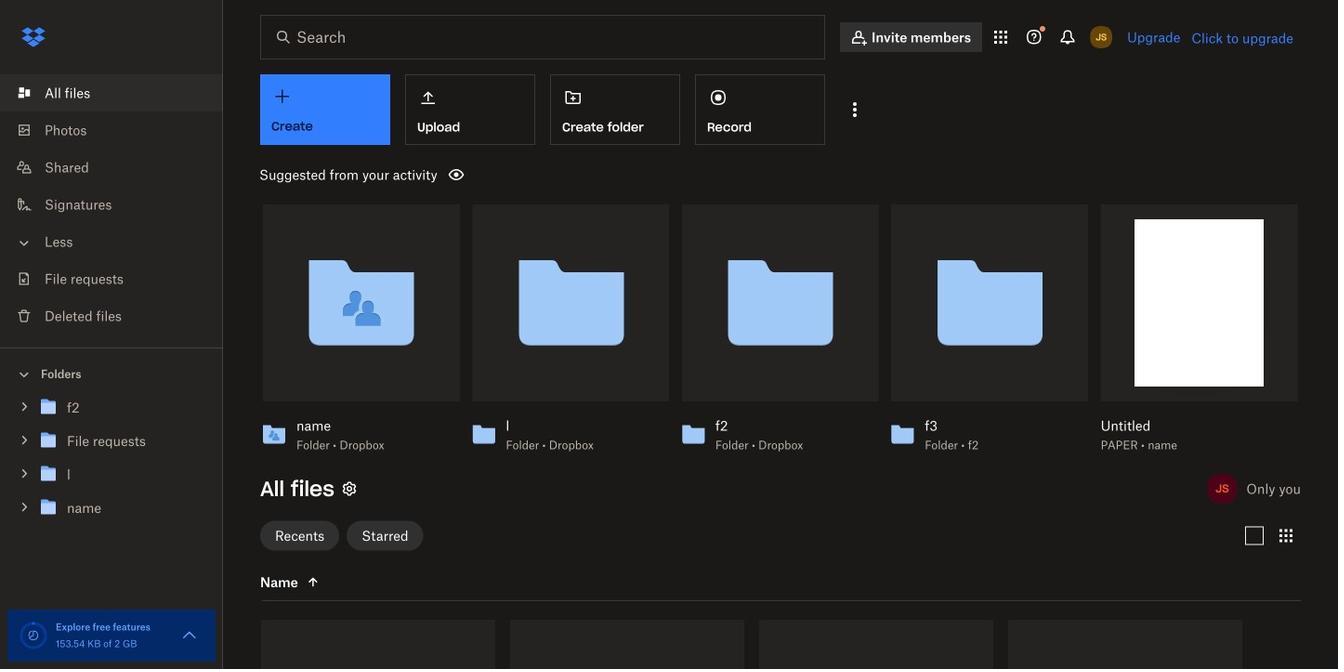 Task type: vqa. For each thing, say whether or not it's contained in the screenshot.
the leftmost up
no



Task type: describe. For each thing, give the bounding box(es) containing it.
quota usage progress bar
[[19, 621, 48, 651]]

folder settings image
[[338, 478, 361, 500]]

folder, f2 row
[[261, 620, 496, 669]]

quota usage image
[[19, 621, 48, 651]]

shared folder, name row
[[1009, 620, 1243, 669]]



Task type: locate. For each thing, give the bounding box(es) containing it.
folder, l row
[[760, 620, 994, 669]]

folder, file requests row
[[510, 620, 745, 669]]

dropbox image
[[15, 19, 52, 56]]

Search in folder "Dropbox" text field
[[297, 26, 787, 48]]

list item
[[0, 74, 223, 112]]

list
[[0, 63, 223, 348]]

less image
[[15, 234, 33, 252]]

group
[[0, 387, 223, 539]]



